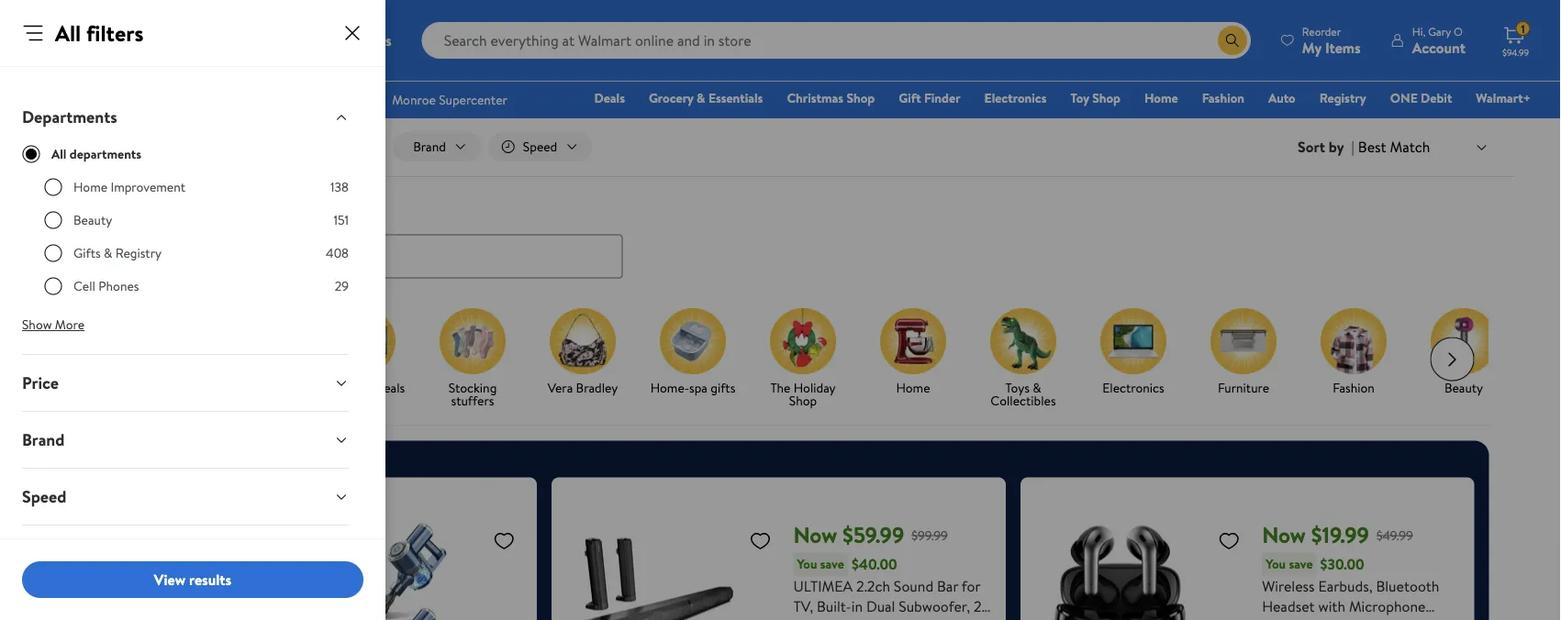 Task type: vqa. For each thing, say whether or not it's contained in the screenshot.


Task type: locate. For each thing, give the bounding box(es) containing it.
now up wireless
[[1263, 520, 1307, 551]]

flash inside timer
[[597, 51, 647, 81]]

1
[[1522, 21, 1526, 36], [809, 617, 813, 621]]

bluetooth down sound
[[883, 617, 946, 621]]

2 save from the left
[[1290, 556, 1314, 574]]

save up "ultimea"
[[821, 556, 845, 574]]

beauty up "gifts"
[[73, 211, 112, 229]]

Walmart Site-Wide search field
[[422, 22, 1251, 59]]

deals inside "search field"
[[110, 198, 149, 221]]

home-
[[650, 379, 689, 397]]

you up "ultimea"
[[797, 556, 818, 574]]

2 horizontal spatial home
[[1145, 89, 1179, 107]]

toys & collectibles link
[[976, 308, 1071, 411]]

home down home image
[[896, 379, 930, 397]]

improvement
[[111, 178, 185, 196]]

brand button
[[7, 412, 364, 468]]

deals down the home improvement
[[110, 198, 149, 221]]

in left dual
[[852, 596, 863, 617]]

beauty
[[73, 211, 112, 229], [1445, 379, 1484, 397]]

availability
[[22, 543, 101, 566]]

2 horizontal spatial &
[[1033, 379, 1041, 397]]

flash up "gifts"
[[68, 198, 106, 221]]

furniture link
[[1196, 308, 1292, 398]]

in
[[751, 51, 768, 81], [852, 596, 863, 617], [794, 617, 805, 621]]

electronics image
[[1101, 308, 1167, 374]]

1 vertical spatial electronics
[[1103, 379, 1165, 397]]

: right 03
[[821, 48, 825, 68]]

all departments option group
[[44, 178, 349, 310]]

walmart image
[[29, 26, 149, 55]]

1 left built-
[[809, 617, 813, 621]]

0 horizontal spatial bluetooth
[[883, 617, 946, 621]]

2.2ch
[[857, 576, 891, 596]]

1 vertical spatial 1
[[809, 617, 813, 621]]

sort
[[1299, 137, 1326, 157]]

bluetooth
[[1377, 576, 1440, 596], [883, 617, 946, 621]]

deals left grocery
[[595, 89, 625, 107]]

$40.00
[[852, 555, 898, 575]]

you for now $59.99
[[797, 556, 818, 574]]

cell phones
[[73, 277, 139, 295]]

home right toy shop link
[[1145, 89, 1179, 107]]

0 horizontal spatial beauty
[[73, 211, 112, 229]]

availability button
[[7, 526, 364, 582]]

deals down the top flash deals image
[[374, 379, 405, 397]]

0 horizontal spatial in
[[751, 51, 768, 81]]

None radio
[[44, 178, 62, 197], [44, 211, 62, 230], [44, 244, 62, 263], [44, 277, 62, 296], [44, 178, 62, 197], [44, 211, 62, 230], [44, 244, 62, 263], [44, 277, 62, 296]]

2 horizontal spatial shop
[[1093, 89, 1121, 107]]

0 horizontal spatial 1
[[809, 617, 813, 621]]

hours
[[834, 75, 860, 90]]

1 horizontal spatial beauty
[[1445, 379, 1484, 397]]

2 now from the left
[[1263, 520, 1307, 551]]

1 horizontal spatial bluetooth
[[1377, 576, 1440, 596]]

0 vertical spatial beauty
[[73, 211, 112, 229]]

0 horizontal spatial save
[[821, 556, 845, 574]]

grocery
[[649, 89, 694, 107]]

timer containing 03
[[61, 33, 1501, 103]]

vera bradley image
[[550, 308, 616, 374]]

beauty down beauty image
[[1445, 379, 1484, 397]]

electronics link
[[977, 88, 1056, 108], [1086, 308, 1181, 398]]

you save $30.00 wireless earbuds, bluetooth headset with microphone touch control , ip
[[1263, 555, 1442, 621]]

1 horizontal spatial electronics link
[[1086, 308, 1181, 398]]

1 vertical spatial flash
[[68, 198, 106, 221]]

shop all image
[[109, 308, 175, 374]]

& right search icon
[[104, 244, 112, 262]]

shop down the holiday shop image
[[789, 392, 817, 410]]

2 you from the left
[[1266, 556, 1287, 574]]

search image
[[83, 249, 98, 264]]

electronics
[[985, 89, 1047, 107], [1103, 379, 1165, 397]]

1 horizontal spatial fashion link
[[1306, 308, 1402, 398]]

all filters button
[[68, 132, 174, 162]]

0 horizontal spatial electronics
[[985, 89, 1047, 107]]

subwoofer,
[[899, 596, 971, 617]]

0 vertical spatial home
[[1145, 89, 1179, 107]]

show
[[22, 316, 52, 334]]

0 vertical spatial all filters
[[55, 17, 144, 48]]

all filters up the home improvement
[[103, 138, 154, 156]]

add to favorites list, wireless earbuds, bluetooth headset with microphone touch control , ipx7 waterproof, high-fidelity stereo earphones for sports and work，compatible with iphone 13 pro max xs xr samsung android image
[[1219, 529, 1241, 552]]

view results
[[154, 570, 232, 590]]

0 horizontal spatial flash
[[68, 198, 106, 221]]

auto link
[[1261, 88, 1305, 108]]

shop left min
[[847, 89, 875, 107]]

flash inside "search field"
[[68, 198, 106, 221]]

registry inside all departments option group
[[115, 244, 162, 262]]

stocking stuffers image
[[439, 308, 505, 374]]

1 vertical spatial fashion
[[1333, 379, 1375, 397]]

add to favorites list, prettycare cordless stick vacuum cleaner lightweight for carpet floor pet hair w200 image
[[493, 529, 515, 552]]

0 vertical spatial fashion link
[[1194, 88, 1253, 108]]

1 vertical spatial home
[[73, 178, 108, 196]]

speed button
[[7, 469, 364, 525]]

beauty image
[[1431, 308, 1497, 374]]

now inside group
[[794, 520, 838, 551]]

flash right top
[[343, 379, 371, 397]]

in right end
[[751, 51, 768, 81]]

registry
[[1320, 89, 1367, 107], [115, 244, 162, 262]]

with
[[1319, 596, 1346, 617]]

1 vertical spatial &
[[104, 244, 112, 262]]

1 vertical spatial fashion link
[[1306, 308, 1402, 398]]

electronics down electronics image
[[1103, 379, 1165, 397]]

headset
[[1263, 596, 1316, 617]]

0 horizontal spatial registry
[[115, 244, 162, 262]]

$94.99
[[1503, 46, 1530, 58]]

in left built-
[[794, 617, 805, 621]]

one debit link
[[1383, 88, 1461, 108]]

sort and filter section element
[[46, 118, 1516, 176]]

bluetooth down $49.99
[[1377, 576, 1440, 596]]

filters
[[86, 17, 144, 48], [121, 138, 154, 156]]

fashion
[[1203, 89, 1245, 107], [1333, 379, 1375, 397]]

more
[[55, 316, 85, 334]]

0 vertical spatial fashion
[[1203, 89, 1245, 107]]

& right grocery
[[697, 89, 706, 107]]

deals
[[652, 51, 705, 81], [595, 89, 625, 107], [110, 198, 149, 221], [374, 379, 405, 397]]

1 horizontal spatial now
[[1263, 520, 1307, 551]]

2 vertical spatial home
[[896, 379, 930, 397]]

: left 11
[[864, 48, 868, 68]]

0 horizontal spatial you
[[797, 556, 818, 574]]

0 vertical spatial filters
[[86, 17, 144, 48]]

in inside timer
[[751, 51, 768, 81]]

toys
[[1005, 379, 1030, 397]]

2 vertical spatial flash
[[343, 379, 371, 397]]

1 vertical spatial bluetooth
[[883, 617, 946, 621]]

1 horizontal spatial save
[[1290, 556, 1314, 574]]

2 vertical spatial &
[[1033, 379, 1041, 397]]

0 vertical spatial electronics link
[[977, 88, 1056, 108]]

the holiday shop image
[[770, 308, 836, 374]]

1 horizontal spatial :
[[864, 48, 868, 68]]

10
[[835, 42, 855, 73]]

now up "ultimea"
[[794, 520, 838, 551]]

03
[[790, 42, 815, 73]]

0 horizontal spatial home link
[[865, 308, 961, 398]]

0 horizontal spatial home
[[73, 178, 108, 196]]

1 you from the left
[[797, 556, 818, 574]]

: right 11
[[907, 48, 911, 68]]

0 horizontal spatial &
[[104, 244, 112, 262]]

0 vertical spatial flash
[[597, 51, 647, 81]]

0 vertical spatial bluetooth
[[1377, 576, 1440, 596]]

vera bradley link
[[535, 308, 630, 398]]

you inside the you save $40.00 ultimea 2.2ch sound bar for tv, built-in dual subwoofer, 2 in 1 separable bluetooth 5
[[797, 556, 818, 574]]

all filters inside dialog
[[55, 17, 144, 48]]

0 vertical spatial home link
[[1137, 88, 1187, 108]]

home up flash deals
[[73, 178, 108, 196]]

microphone
[[1350, 596, 1427, 617]]

you
[[797, 556, 818, 574], [1266, 556, 1287, 574]]

grocery & essentials link
[[641, 88, 772, 108]]

sound
[[894, 576, 934, 596]]

all inside the all filters 'button'
[[103, 138, 118, 156]]

you inside you save $30.00 wireless earbuds, bluetooth headset with microphone touch control , ip
[[1266, 556, 1287, 574]]

timer
[[61, 33, 1501, 103]]

group
[[98, 493, 523, 621]]

0 vertical spatial registry
[[1320, 89, 1367, 107]]

top flash deals image
[[329, 308, 395, 374]]

all filters inside 'button'
[[103, 138, 154, 156]]

fashion link
[[1194, 88, 1253, 108], [1306, 308, 1402, 398]]

: for 11
[[907, 48, 911, 68]]

the holiday shop link
[[755, 308, 851, 411]]

registry link
[[1312, 88, 1375, 108]]

you up wireless
[[1266, 556, 1287, 574]]

1 now from the left
[[794, 520, 838, 551]]

0 horizontal spatial now
[[794, 520, 838, 551]]

flash
[[597, 51, 647, 81], [68, 198, 106, 221], [343, 379, 371, 397]]

all filters up departments
[[55, 17, 144, 48]]

151
[[334, 211, 349, 229]]

departments
[[70, 145, 141, 163]]

save inside the you save $40.00 ultimea 2.2ch sound bar for tv, built-in dual subwoofer, 2 in 1 separable bluetooth 5
[[821, 556, 845, 574]]

filters inside 'button'
[[121, 138, 154, 156]]

All departments radio
[[22, 145, 40, 163]]

1 vertical spatial all filters
[[103, 138, 154, 156]]

grocery & essentials
[[649, 89, 763, 107]]

registry up 'phones'
[[115, 244, 162, 262]]

1 up '$94.99'
[[1522, 21, 1526, 36]]

2 : from the left
[[864, 48, 868, 68]]

save up wireless
[[1290, 556, 1314, 574]]

flash for flash deals end in
[[597, 51, 647, 81]]

1 horizontal spatial shop
[[847, 89, 875, 107]]

flash deals image
[[219, 308, 285, 374]]

2 horizontal spatial :
[[907, 48, 911, 68]]

electronics left toy
[[985, 89, 1047, 107]]

flash up deals link
[[597, 51, 647, 81]]

1 vertical spatial electronics link
[[1086, 308, 1181, 398]]

& inside toys & collectibles
[[1033, 379, 1041, 397]]

shop right toy
[[1093, 89, 1121, 107]]

save for $59.99
[[821, 556, 845, 574]]

1 horizontal spatial &
[[697, 89, 706, 107]]

all up the home improvement
[[103, 138, 118, 156]]

0 horizontal spatial shop
[[789, 392, 817, 410]]

1 horizontal spatial 1
[[1522, 21, 1526, 36]]

1 horizontal spatial home
[[896, 379, 930, 397]]

& inside all departments option group
[[104, 244, 112, 262]]

2 horizontal spatial flash
[[597, 51, 647, 81]]

1 : from the left
[[821, 48, 825, 68]]

1 horizontal spatial you
[[1266, 556, 1287, 574]]

toys & collectibles image
[[990, 308, 1056, 374]]

0 horizontal spatial fashion
[[1203, 89, 1245, 107]]

home link
[[1137, 88, 1187, 108], [865, 308, 961, 398]]

you save $40.00 ultimea 2.2ch sound bar for tv, built-in dual subwoofer, 2 in 1 separable bluetooth 5
[[794, 555, 988, 621]]

toy shop
[[1071, 89, 1121, 107]]

all filters
[[55, 17, 144, 48], [103, 138, 154, 156]]

0 horizontal spatial :
[[821, 48, 825, 68]]

&
[[697, 89, 706, 107], [104, 244, 112, 262], [1033, 379, 1041, 397]]

& right toys
[[1033, 379, 1041, 397]]

registry up 'by'
[[1320, 89, 1367, 107]]

0 vertical spatial 1
[[1522, 21, 1526, 36]]

1 horizontal spatial home link
[[1137, 88, 1187, 108]]

beauty inside all departments option group
[[73, 211, 112, 229]]

fashion left auto
[[1203, 89, 1245, 107]]

home
[[1145, 89, 1179, 107], [73, 178, 108, 196], [896, 379, 930, 397]]

price
[[22, 372, 59, 395]]

1 save from the left
[[821, 556, 845, 574]]

1 vertical spatial filters
[[121, 138, 154, 156]]

days
[[793, 75, 815, 90]]

bar
[[938, 576, 959, 596]]

3 : from the left
[[907, 48, 911, 68]]

home-spa gifts link
[[645, 308, 741, 398]]

save for $19.99
[[1290, 556, 1314, 574]]

save
[[821, 556, 845, 574], [1290, 556, 1314, 574]]

Flash Deals search field
[[46, 198, 1516, 279]]

bluetooth inside the you save $40.00 ultimea 2.2ch sound bar for tv, built-in dual subwoofer, 2 in 1 separable bluetooth 5
[[883, 617, 946, 621]]

1 vertical spatial beauty
[[1445, 379, 1484, 397]]

0 vertical spatial &
[[697, 89, 706, 107]]

fashion down 'fashion' image in the right of the page
[[1333, 379, 1375, 397]]

1 vertical spatial registry
[[115, 244, 162, 262]]

save inside you save $30.00 wireless earbuds, bluetooth headset with microphone touch control , ip
[[1290, 556, 1314, 574]]

toy shop link
[[1063, 88, 1129, 108]]

brand
[[22, 429, 65, 452]]



Task type: describe. For each thing, give the bounding box(es) containing it.
: for 10
[[864, 48, 868, 68]]

408
[[326, 244, 349, 262]]

now for now $19.99
[[1263, 520, 1307, 551]]

earbuds,
[[1319, 576, 1373, 596]]

top flash deals
[[320, 379, 405, 397]]

christmas shop link
[[779, 88, 884, 108]]

min
[[881, 75, 899, 90]]

03 : days
[[790, 42, 825, 90]]

1 horizontal spatial fashion
[[1333, 379, 1375, 397]]

all up departments
[[55, 17, 81, 48]]

flash for flash deals
[[68, 198, 106, 221]]

finder
[[925, 89, 961, 107]]

auto
[[1269, 89, 1296, 107]]

Search search field
[[422, 22, 1251, 59]]

the holiday shop
[[770, 379, 836, 410]]

shop for christmas shop
[[847, 89, 875, 107]]

|
[[1352, 137, 1355, 157]]

fashion image
[[1321, 308, 1387, 374]]

walmart+ link
[[1469, 88, 1540, 108]]

1 horizontal spatial in
[[794, 617, 805, 621]]

$59.99
[[843, 520, 905, 551]]

& for gifts
[[104, 244, 112, 262]]

$49.99
[[1377, 527, 1414, 545]]

view
[[154, 570, 186, 590]]

by
[[1329, 137, 1345, 157]]

gift finder link
[[891, 88, 969, 108]]

debit
[[1422, 89, 1453, 107]]

deals up grocery
[[652, 51, 705, 81]]

flash deals end in 3 days 10 hours 11 minutes 28 seconds element
[[597, 51, 768, 81]]

Search in Flash Deals search field
[[68, 235, 623, 279]]

,
[[1357, 617, 1360, 621]]

1 horizontal spatial registry
[[1320, 89, 1367, 107]]

vera bradley
[[547, 379, 618, 397]]

view results button
[[22, 562, 364, 599]]

now $19.99 $49.99
[[1263, 520, 1414, 551]]

filters inside dialog
[[86, 17, 144, 48]]

now $59.99 $99.99
[[794, 520, 948, 551]]

bradley
[[576, 379, 618, 397]]

you for now $19.99
[[1266, 556, 1287, 574]]

cell
[[73, 277, 95, 295]]

gifts
[[711, 379, 735, 397]]

all departments
[[51, 145, 141, 163]]

dual
[[867, 596, 896, 617]]

top
[[320, 379, 340, 397]]

1 inside the you save $40.00 ultimea 2.2ch sound bar for tv, built-in dual subwoofer, 2 in 1 separable bluetooth 5
[[809, 617, 813, 621]]

show more
[[22, 316, 85, 334]]

end
[[710, 51, 745, 81]]

christmas shop
[[787, 89, 875, 107]]

separable
[[817, 617, 879, 621]]

show more button
[[7, 310, 99, 340]]

toys & collectibles
[[991, 379, 1056, 410]]

all filters dialog
[[0, 0, 386, 621]]

now for now $59.99
[[794, 520, 838, 551]]

$19.99
[[1312, 520, 1370, 551]]

beauty link
[[1416, 308, 1512, 398]]

ultimea
[[794, 576, 853, 596]]

now $59.99 group
[[567, 493, 992, 621]]

departments
[[22, 106, 117, 129]]

$99.99
[[912, 527, 948, 545]]

furniture image
[[1211, 308, 1277, 374]]

0 vertical spatial electronics
[[985, 89, 1047, 107]]

2 horizontal spatial in
[[852, 596, 863, 617]]

essentials
[[709, 89, 763, 107]]

holiday
[[794, 379, 836, 397]]

gift
[[899, 89, 922, 107]]

for
[[962, 576, 981, 596]]

home improvement
[[73, 178, 185, 196]]

1 horizontal spatial flash
[[343, 379, 371, 397]]

& for toys
[[1033, 379, 1041, 397]]

walmart+
[[1477, 89, 1532, 107]]

tv,
[[794, 596, 814, 617]]

built-
[[817, 596, 852, 617]]

flash deals end in
[[597, 51, 768, 81]]

one debit
[[1391, 89, 1453, 107]]

& for grocery
[[697, 89, 706, 107]]

phones
[[98, 277, 139, 295]]

top flash deals link
[[315, 308, 410, 398]]

collectibles
[[991, 392, 1056, 410]]

gifts & registry
[[73, 244, 162, 262]]

home-spa gifts
[[650, 379, 735, 397]]

next slide for chipmodulewithimages list image
[[1431, 338, 1475, 382]]

bluetooth inside you save $30.00 wireless earbuds, bluetooth headset with microphone touch control , ip
[[1377, 576, 1440, 596]]

furniture
[[1218, 379, 1270, 397]]

deals link
[[586, 88, 634, 108]]

add to favorites list, ultimea 2.2ch sound bar for tv, built-in dual subwoofer, 2 in 1 separable bluetooth 5.3 soundbar , bassmax adjustable tv surround sound bar, hdmi-arc/optical/aux home theater speakers, wall mount image
[[750, 529, 772, 552]]

shop inside the holiday shop
[[789, 392, 817, 410]]

toy
[[1071, 89, 1090, 107]]

control
[[1304, 617, 1353, 621]]

$30.00
[[1321, 555, 1365, 575]]

vera
[[547, 379, 573, 397]]

2
[[974, 596, 982, 617]]

29
[[335, 277, 349, 295]]

price button
[[7, 355, 364, 411]]

: inside 03 : days
[[821, 48, 825, 68]]

gift finder
[[899, 89, 961, 107]]

speed
[[22, 486, 66, 509]]

0 horizontal spatial electronics link
[[977, 88, 1056, 108]]

shop for toy shop
[[1093, 89, 1121, 107]]

home-spa gifts image
[[660, 308, 726, 374]]

results
[[189, 570, 232, 590]]

one
[[1391, 89, 1418, 107]]

11
[[881, 42, 895, 73]]

all right the all departments option
[[51, 145, 67, 163]]

departments button
[[7, 89, 364, 145]]

1 horizontal spatial electronics
[[1103, 379, 1165, 397]]

stocking stuffers
[[448, 379, 497, 410]]

1 vertical spatial home link
[[865, 308, 961, 398]]

sort by |
[[1299, 137, 1355, 157]]

stocking
[[448, 379, 497, 397]]

home image
[[880, 308, 946, 374]]

close panel image
[[342, 22, 364, 44]]

0 horizontal spatial fashion link
[[1194, 88, 1253, 108]]

touch
[[1263, 617, 1300, 621]]

28
[[919, 42, 943, 73]]

home inside all departments option group
[[73, 178, 108, 196]]



